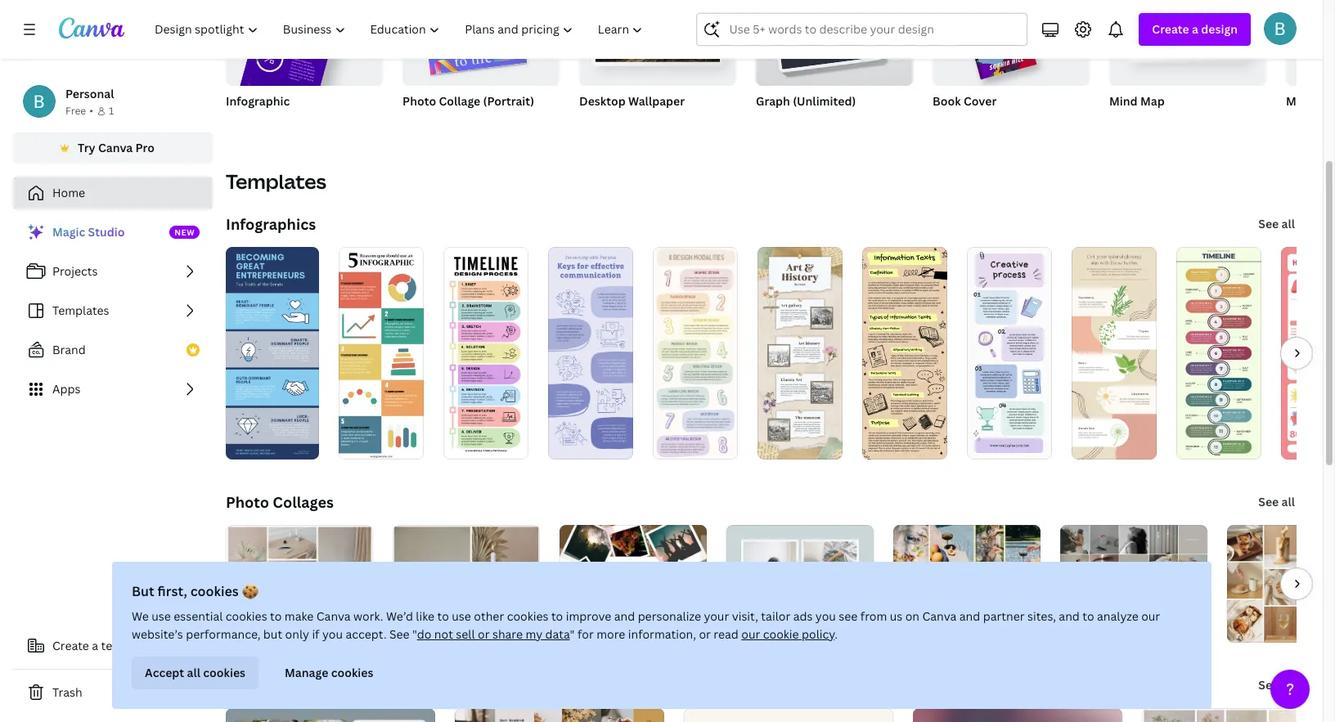 Task type: vqa. For each thing, say whether or not it's contained in the screenshot.
list containing Magic Studio
yes



Task type: describe. For each thing, give the bounding box(es) containing it.
try canva pro button
[[13, 133, 213, 164]]

3 and from the left
[[1058, 609, 1079, 624]]

8.5
[[1286, 115, 1300, 128]]

see for infographics
[[1258, 216, 1279, 232]]

magic studio
[[52, 224, 125, 240]]

but
[[131, 582, 154, 600]]

desktop wallpapers
[[226, 676, 370, 695]]

new
[[174, 227, 195, 238]]

top level navigation element
[[144, 13, 657, 46]]

magazine cover group
[[1286, 0, 1335, 130]]

cookies inside manage cookies button
[[331, 665, 373, 681]]

home
[[52, 185, 85, 200]]

all for desktop wallpapers
[[1282, 677, 1295, 693]]

book cover
[[933, 93, 997, 109]]

2 " from the left
[[569, 627, 574, 642]]

canva inside button
[[98, 140, 133, 155]]

cookies up my
[[507, 609, 548, 624]]

mind map group
[[1109, 0, 1266, 130]]

see all for wallpapers
[[1258, 677, 1295, 693]]

create a team
[[52, 638, 129, 654]]

(unlimited)
[[793, 93, 856, 109]]

magazine
[[1286, 93, 1335, 109]]

see all link for wallpapers
[[1257, 669, 1297, 702]]

manage cookies button
[[271, 657, 386, 690]]

graph (unlimited)
[[756, 93, 856, 109]]

see for photo collages
[[1258, 494, 1279, 510]]

•
[[89, 104, 93, 118]]

if
[[312, 627, 319, 642]]

group for desktop wallpaper group
[[579, 0, 736, 86]]

partner
[[983, 609, 1024, 624]]

like
[[415, 609, 434, 624]]

collage
[[439, 93, 480, 109]]

cookies inside accept all cookies button
[[203, 665, 245, 681]]

desktop for desktop wallpapers
[[226, 676, 286, 695]]

cookie
[[763, 627, 799, 642]]

first,
[[157, 582, 187, 600]]

other
[[473, 609, 504, 624]]

group for magazine cover group
[[1286, 0, 1335, 86]]

desktop wallpaper group
[[579, 0, 736, 130]]

infographics link
[[226, 214, 316, 234]]

2 horizontal spatial canva
[[922, 609, 956, 624]]

0 vertical spatial you
[[815, 609, 836, 624]]

accept
[[144, 665, 184, 681]]

8.5 × 11 in button
[[1286, 114, 1335, 130]]

visit,
[[731, 609, 758, 624]]

all for photo collages
[[1282, 494, 1295, 510]]

share
[[492, 627, 522, 642]]

graph
[[756, 93, 790, 109]]

create a team button
[[13, 630, 213, 663]]

×
[[1303, 115, 1307, 128]]

personal
[[65, 86, 114, 101]]

photo collage (portrait)
[[402, 93, 534, 109]]

read
[[713, 627, 738, 642]]

see inside we use essential cookies to make canva work. we'd like to use other cookies to improve and personalize your visit, tailor ads you see from us on canva and partner sites, and to analyze our website's performance, but only if you accept. see "
[[389, 627, 409, 642]]

magazine 8.5 × 11 in
[[1286, 93, 1335, 128]]

in
[[1323, 115, 1331, 128]]

0 vertical spatial templates
[[226, 168, 326, 195]]

website's
[[131, 627, 183, 642]]

tailor
[[761, 609, 790, 624]]

us
[[889, 609, 902, 624]]

list containing magic studio
[[13, 216, 213, 406]]

a for team
[[92, 638, 98, 654]]

accept all cookies
[[144, 665, 245, 681]]

but first, cookies 🍪 dialog
[[112, 562, 1211, 709]]

projects
[[52, 263, 98, 279]]

1 see all from the top
[[1258, 216, 1295, 232]]

analyze
[[1097, 609, 1138, 624]]

3 to from the left
[[551, 609, 563, 624]]

free •
[[65, 104, 93, 118]]

accept all cookies button
[[131, 657, 258, 690]]

group for the infographic group
[[224, 0, 383, 165]]

accept.
[[345, 627, 386, 642]]

only
[[285, 627, 309, 642]]

data
[[545, 627, 569, 642]]

we'd
[[386, 609, 413, 624]]

but first, cookies 🍪
[[131, 582, 258, 600]]

team
[[101, 638, 129, 654]]

essential
[[173, 609, 222, 624]]

brand
[[52, 342, 86, 358]]

our inside we use essential cookies to make canva work. we'd like to use other cookies to improve and personalize your visit, tailor ads you see from us on canva and partner sites, and to analyze our website's performance, but only if you accept. see "
[[1141, 609, 1160, 624]]

group for 'mind map' group
[[1109, 0, 1266, 86]]

improve
[[565, 609, 611, 624]]

trash
[[52, 685, 82, 700]]

11
[[1310, 115, 1320, 128]]

but
[[263, 627, 282, 642]]

2 or from the left
[[699, 627, 710, 642]]

mind
[[1109, 93, 1138, 109]]

design
[[1201, 21, 1238, 37]]

group for photo collage (portrait) group
[[402, 0, 560, 86]]

try canva pro
[[78, 140, 155, 155]]

home link
[[13, 177, 213, 209]]

1
[[109, 104, 114, 118]]

not
[[434, 627, 453, 642]]

photo collages link
[[226, 492, 334, 512]]

all inside accept all cookies button
[[187, 665, 200, 681]]

do
[[417, 627, 431, 642]]

apps
[[52, 381, 80, 397]]

graph (unlimited) group
[[756, 0, 913, 130]]



Task type: locate. For each thing, give the bounding box(es) containing it.
to
[[270, 609, 281, 624], [437, 609, 449, 624], [551, 609, 563, 624], [1082, 609, 1094, 624]]

1 vertical spatial see all
[[1258, 494, 1295, 510]]

0 vertical spatial create
[[1152, 21, 1189, 37]]

.
[[834, 627, 837, 642]]

0 horizontal spatial desktop
[[226, 676, 286, 695]]

map
[[1140, 93, 1165, 109]]

2 to from the left
[[437, 609, 449, 624]]

0 horizontal spatial create
[[52, 638, 89, 654]]

None search field
[[697, 13, 1028, 46]]

and up do not sell or share my data " for more information, or read our cookie policy .
[[614, 609, 635, 624]]

0 horizontal spatial a
[[92, 638, 98, 654]]

sites,
[[1027, 609, 1056, 624]]

5 group from the left
[[933, 0, 1090, 86]]

magic
[[52, 224, 85, 240]]

to left 'analyze'
[[1082, 609, 1094, 624]]

or right 'sell'
[[477, 627, 489, 642]]

to up data
[[551, 609, 563, 624]]

" left for
[[569, 627, 574, 642]]

canva
[[98, 140, 133, 155], [316, 609, 350, 624], [922, 609, 956, 624]]

0 vertical spatial desktop
[[579, 93, 626, 109]]

1 horizontal spatial photo
[[402, 93, 436, 109]]

my
[[525, 627, 542, 642]]

1 vertical spatial create
[[52, 638, 89, 654]]

photo collage (portrait) group
[[402, 0, 560, 130]]

0 horizontal spatial our
[[741, 627, 760, 642]]

wallpapers
[[289, 676, 370, 695]]

1 see all link from the top
[[1257, 208, 1297, 241]]

or left read
[[699, 627, 710, 642]]

photo for photo collage (portrait)
[[402, 93, 436, 109]]

desktop inside group
[[579, 93, 626, 109]]

you up the policy
[[815, 609, 836, 624]]

1 horizontal spatial or
[[699, 627, 710, 642]]

wallpaper
[[628, 93, 685, 109]]

try
[[78, 140, 95, 155]]

0 horizontal spatial canva
[[98, 140, 133, 155]]

1 horizontal spatial desktop
[[579, 93, 626, 109]]

to right like
[[437, 609, 449, 624]]

2 see all link from the top
[[1257, 486, 1297, 519]]

apps link
[[13, 373, 213, 406]]

cookies up essential
[[190, 582, 238, 600]]

use up website's
[[151, 609, 170, 624]]

0 horizontal spatial "
[[412, 627, 417, 642]]

3 group from the left
[[579, 0, 736, 86]]

infographic group
[[224, 0, 383, 165]]

more
[[596, 627, 625, 642]]

you right if
[[322, 627, 342, 642]]

see
[[838, 609, 857, 624]]

cookies down performance,
[[203, 665, 245, 681]]

group for graph (unlimited) group
[[756, 0, 913, 86]]

templates link
[[13, 295, 213, 327]]

projects link
[[13, 255, 213, 288]]

create left team on the left bottom of the page
[[52, 638, 89, 654]]

infographic
[[226, 93, 290, 109]]

photo
[[402, 93, 436, 109], [226, 492, 269, 512]]

Search search field
[[729, 14, 995, 45]]

cookies down 🍪
[[225, 609, 267, 624]]

desktop for desktop wallpaper
[[579, 93, 626, 109]]

desktop
[[579, 93, 626, 109], [226, 676, 286, 695]]

7 group from the left
[[1286, 0, 1335, 86]]

templates down "projects"
[[52, 303, 109, 318]]

2 and from the left
[[959, 609, 980, 624]]

use up 'sell'
[[451, 609, 471, 624]]

group for book cover group
[[933, 0, 1090, 86]]

we
[[131, 609, 148, 624]]

2 see all from the top
[[1258, 494, 1295, 510]]

our down the visit,
[[741, 627, 760, 642]]

create left design
[[1152, 21, 1189, 37]]

templates up infographics
[[226, 168, 326, 195]]

book
[[933, 93, 961, 109]]

2 group from the left
[[402, 0, 560, 86]]

canva up if
[[316, 609, 350, 624]]

desktop down but
[[226, 676, 286, 695]]

0 horizontal spatial and
[[614, 609, 635, 624]]

performance,
[[185, 627, 260, 642]]

use
[[151, 609, 170, 624], [451, 609, 471, 624]]

free
[[65, 104, 86, 118]]

🍪
[[241, 582, 258, 600]]

brad klo image
[[1264, 12, 1297, 45]]

your
[[703, 609, 729, 624]]

our
[[1141, 609, 1160, 624], [741, 627, 760, 642]]

" down like
[[412, 627, 417, 642]]

0 vertical spatial our
[[1141, 609, 1160, 624]]

policy
[[801, 627, 834, 642]]

1 vertical spatial a
[[92, 638, 98, 654]]

and left partner
[[959, 609, 980, 624]]

1 horizontal spatial a
[[1192, 21, 1198, 37]]

see all link
[[1257, 208, 1297, 241], [1257, 486, 1297, 519], [1257, 669, 1297, 702]]

mind map
[[1109, 93, 1165, 109]]

a left design
[[1192, 21, 1198, 37]]

see all link for collages
[[1257, 486, 1297, 519]]

templates inside 'templates' link
[[52, 303, 109, 318]]

0 vertical spatial a
[[1192, 21, 1198, 37]]

for
[[577, 627, 593, 642]]

a
[[1192, 21, 1198, 37], [92, 638, 98, 654]]

1 vertical spatial photo
[[226, 492, 269, 512]]

create a design
[[1152, 21, 1238, 37]]

photo for photo collages
[[226, 492, 269, 512]]

desktop wallpaper
[[579, 93, 685, 109]]

1 vertical spatial our
[[741, 627, 760, 642]]

a left team on the left bottom of the page
[[92, 638, 98, 654]]

do not sell or share my data link
[[417, 627, 569, 642]]

3 see all link from the top
[[1257, 669, 1297, 702]]

create for create a team
[[52, 638, 89, 654]]

canva right on
[[922, 609, 956, 624]]

1 horizontal spatial create
[[1152, 21, 1189, 37]]

0 horizontal spatial templates
[[52, 303, 109, 318]]

1 or from the left
[[477, 627, 489, 642]]

manage
[[284, 665, 328, 681]]

4 to from the left
[[1082, 609, 1094, 624]]

2 vertical spatial see all
[[1258, 677, 1295, 693]]

2 vertical spatial see all link
[[1257, 669, 1297, 702]]

from
[[860, 609, 887, 624]]

photo collages
[[226, 492, 334, 512]]

work.
[[353, 609, 383, 624]]

a for design
[[1192, 21, 1198, 37]]

ads
[[793, 609, 812, 624]]

1 use from the left
[[151, 609, 170, 624]]

0 horizontal spatial or
[[477, 627, 489, 642]]

create inside button
[[52, 638, 89, 654]]

1 horizontal spatial use
[[451, 609, 471, 624]]

0 horizontal spatial you
[[322, 627, 342, 642]]

photo inside group
[[402, 93, 436, 109]]

0 vertical spatial see all
[[1258, 216, 1295, 232]]

2 horizontal spatial and
[[1058, 609, 1079, 624]]

see for desktop wallpapers
[[1258, 677, 1279, 693]]

cover
[[964, 93, 997, 109]]

see all for collages
[[1258, 494, 1295, 510]]

make
[[284, 609, 313, 624]]

cookies down accept.
[[331, 665, 373, 681]]

0 vertical spatial photo
[[402, 93, 436, 109]]

photo left collages at bottom
[[226, 492, 269, 512]]

0 vertical spatial see all link
[[1257, 208, 1297, 241]]

1 group from the left
[[224, 0, 383, 165]]

our cookie policy link
[[741, 627, 834, 642]]

1 vertical spatial templates
[[52, 303, 109, 318]]

photo left collage
[[402, 93, 436, 109]]

infographics
[[226, 214, 316, 234]]

0 horizontal spatial photo
[[226, 492, 269, 512]]

(portrait)
[[483, 93, 534, 109]]

1 vertical spatial see all link
[[1257, 486, 1297, 519]]

1 to from the left
[[270, 609, 281, 624]]

and
[[614, 609, 635, 624], [959, 609, 980, 624], [1058, 609, 1079, 624]]

create for create a design
[[1152, 21, 1189, 37]]

1 horizontal spatial our
[[1141, 609, 1160, 624]]

0 horizontal spatial use
[[151, 609, 170, 624]]

create inside dropdown button
[[1152, 21, 1189, 37]]

canva right try
[[98, 140, 133, 155]]

pro
[[135, 140, 155, 155]]

a inside create a design dropdown button
[[1192, 21, 1198, 37]]

brand link
[[13, 334, 213, 367]]

and right sites,
[[1058, 609, 1079, 624]]

create a design button
[[1139, 13, 1251, 46]]

1 horizontal spatial you
[[815, 609, 836, 624]]

1 horizontal spatial templates
[[226, 168, 326, 195]]

1 and from the left
[[614, 609, 635, 624]]

trash link
[[13, 677, 213, 709]]

you
[[815, 609, 836, 624], [322, 627, 342, 642]]

desktop left wallpaper
[[579, 93, 626, 109]]

4 group from the left
[[756, 0, 913, 86]]

"
[[412, 627, 417, 642], [569, 627, 574, 642]]

on
[[905, 609, 919, 624]]

1 horizontal spatial "
[[569, 627, 574, 642]]

a inside create a team button
[[92, 638, 98, 654]]

2 use from the left
[[451, 609, 471, 624]]

book cover group
[[933, 0, 1090, 130]]

1 " from the left
[[412, 627, 417, 642]]

1 horizontal spatial canva
[[316, 609, 350, 624]]

information,
[[628, 627, 696, 642]]

to up but
[[270, 609, 281, 624]]

manage cookies
[[284, 665, 373, 681]]

" inside we use essential cookies to make canva work. we'd like to use other cookies to improve and personalize your visit, tailor ads you see from us on canva and partner sites, and to analyze our website's performance, but only if you accept. see "
[[412, 627, 417, 642]]

create
[[1152, 21, 1189, 37], [52, 638, 89, 654]]

our right 'analyze'
[[1141, 609, 1160, 624]]

desktop wallpapers link
[[226, 676, 370, 695]]

do not sell or share my data " for more information, or read our cookie policy .
[[417, 627, 837, 642]]

1 horizontal spatial and
[[959, 609, 980, 624]]

group
[[224, 0, 383, 165], [402, 0, 560, 86], [579, 0, 736, 86], [756, 0, 913, 86], [933, 0, 1090, 86], [1109, 0, 1266, 86], [1286, 0, 1335, 86]]

6 group from the left
[[1109, 0, 1266, 86]]

1 vertical spatial you
[[322, 627, 342, 642]]

3 see all from the top
[[1258, 677, 1295, 693]]

1 vertical spatial desktop
[[226, 676, 286, 695]]

list
[[13, 216, 213, 406]]

all for infographics
[[1282, 216, 1295, 232]]



